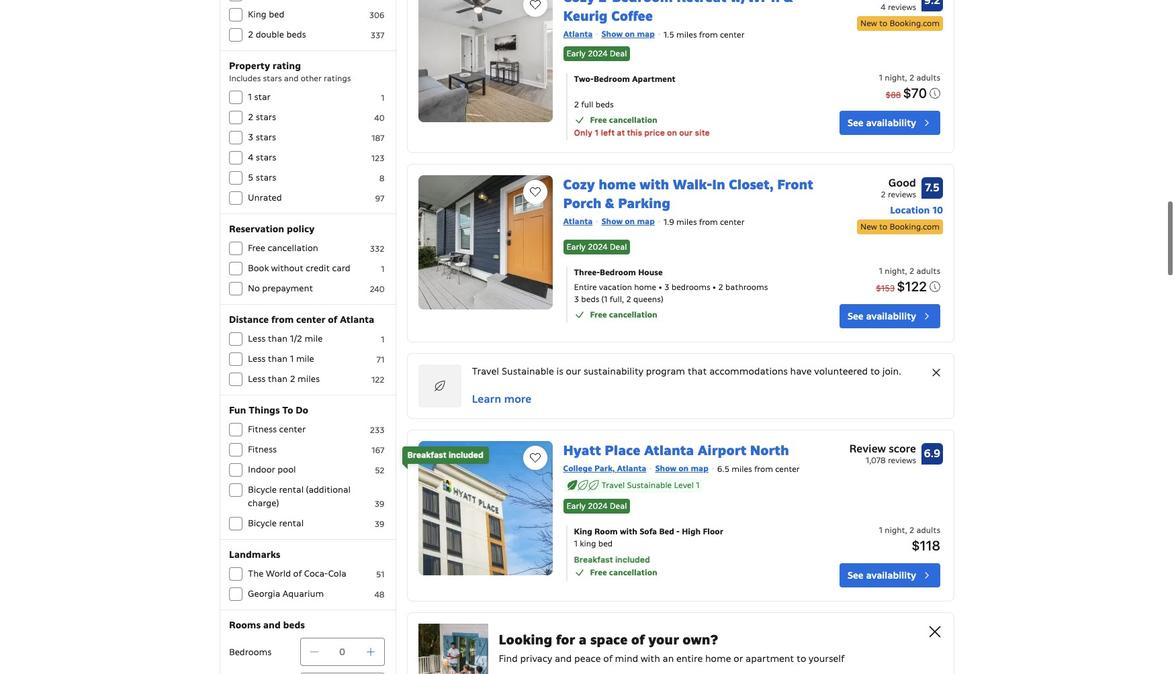 Task type: vqa. For each thing, say whether or not it's contained in the screenshot.
the the inside the What are the check-in and check-out times at Picalélouba? dropdown button
no



Task type: locate. For each thing, give the bounding box(es) containing it.
0 vertical spatial and
[[284, 73, 299, 83]]

with left an
[[641, 653, 660, 665]]

3
[[248, 132, 253, 143], [664, 282, 670, 292], [574, 294, 579, 304]]

1 night , 2 adults up $70
[[879, 73, 941, 83]]

beds
[[287, 29, 306, 40], [596, 99, 614, 110], [581, 294, 600, 304], [283, 620, 305, 632]]

than up less than 2 miles
[[268, 353, 288, 365]]

0 vertical spatial cozy
[[563, 0, 595, 6]]

college park, atlanta
[[563, 464, 647, 474]]

bicycle for bicycle rental
[[248, 518, 277, 529]]

on for with
[[625, 216, 635, 226]]

availability
[[866, 117, 917, 129], [866, 311, 917, 323], [866, 569, 917, 582]]

1 vertical spatial 4
[[248, 152, 254, 163]]

1 vertical spatial less
[[248, 353, 266, 365]]

atlanta down place
[[617, 464, 647, 474]]

1 see from the top
[[848, 117, 864, 129]]

1 horizontal spatial breakfast
[[574, 555, 613, 565]]

from down cozy home with walk-in closet, front porch & parking
[[699, 217, 718, 227]]

only 1 left at this price on our site
[[574, 128, 710, 138]]

cozy up porch
[[563, 176, 595, 194]]

0 vertical spatial night
[[885, 73, 905, 83]]

1 2024 from the top
[[588, 48, 608, 58]]

early 2024 deal for keurig
[[567, 48, 627, 58]]

1 vertical spatial deal
[[610, 242, 627, 252]]

looking for a space of your own? find privacy and peace of mind with an entire home or apartment to yourself
[[499, 631, 845, 665]]

1 horizontal spatial sustainable
[[627, 481, 672, 491]]

included down learn on the bottom
[[449, 450, 484, 460]]

early 2024 deal up 'three-'
[[567, 242, 627, 252]]

2 vertical spatial see availability link
[[840, 563, 941, 588]]

two-
[[574, 74, 594, 84]]

1 vertical spatial bicycle
[[248, 518, 277, 529]]

stars right 5
[[256, 172, 276, 183]]

show on map
[[602, 29, 655, 39], [602, 216, 655, 226], [655, 464, 709, 474]]

show down coffee
[[602, 29, 623, 39]]

king for king bed
[[248, 9, 267, 20]]

center
[[720, 29, 745, 39], [720, 217, 745, 227], [296, 314, 326, 326], [279, 424, 306, 435], [776, 464, 800, 475]]

1 vertical spatial ,
[[905, 266, 907, 276]]

1 vertical spatial show on map
[[602, 216, 655, 226]]

reviews right 1,078
[[888, 456, 917, 466]]

10
[[933, 204, 943, 216]]

keurig
[[563, 7, 608, 25]]

bicycle for bicycle rental (additional charge)
[[248, 484, 277, 496]]

1 night , 2 adults $118
[[879, 525, 941, 553]]

beds right double
[[287, 29, 306, 40]]

miles for hyatt place atlanta airport north
[[732, 464, 752, 475]]

• up queens)
[[659, 282, 662, 292]]

1 • from the left
[[659, 282, 662, 292]]

0 vertical spatial booking.com
[[890, 18, 940, 28]]

miles right the 6.5 at the right bottom of page
[[732, 464, 752, 475]]

our left "site" on the right of the page
[[679, 128, 693, 138]]

stars for 3 stars
[[256, 132, 276, 143]]

3 down 2 stars
[[248, 132, 253, 143]]

2 vertical spatial 2024
[[588, 501, 608, 511]]

an
[[663, 653, 674, 665]]

0 horizontal spatial •
[[659, 282, 662, 292]]

1 bicycle from the top
[[248, 484, 277, 496]]

hyatt place atlanta airport north
[[563, 442, 789, 460]]

our
[[679, 128, 693, 138], [566, 366, 581, 378]]

free up left
[[590, 115, 607, 125]]

3 2024 from the top
[[588, 501, 608, 511]]

of down card
[[328, 314, 337, 326]]

3 less from the top
[[248, 374, 266, 385]]

more
[[504, 393, 532, 407]]

2 cozy from the top
[[563, 176, 595, 194]]

1 horizontal spatial our
[[679, 128, 693, 138]]

than for 2
[[268, 374, 288, 385]]

scored 7.5 element
[[922, 177, 943, 199]]

0 horizontal spatial 4
[[248, 152, 254, 163]]

2 vertical spatial availability
[[866, 569, 917, 582]]

1 vertical spatial show
[[602, 216, 623, 226]]

2 vertical spatial and
[[555, 653, 572, 665]]

1 39 from the top
[[375, 499, 385, 509]]

233
[[370, 425, 385, 435]]

2 inside good 2 reviews
[[881, 189, 886, 200]]

6.5 miles from center
[[717, 464, 800, 475]]

39 up 51
[[375, 519, 385, 529]]

deal up two-bedroom apartment
[[610, 48, 627, 58]]

0 vertical spatial map
[[637, 29, 655, 39]]

see availability down $153
[[848, 311, 917, 323]]

3 left bedrooms at right top
[[664, 282, 670, 292]]

2 adults from the top
[[917, 266, 941, 276]]

your
[[649, 631, 679, 649]]

the world of coca-cola
[[248, 568, 346, 580]]

0 vertical spatial reviews
[[888, 2, 917, 12]]

0 vertical spatial 4
[[881, 2, 886, 12]]

stars down star
[[256, 112, 276, 123]]

2 fitness from the top
[[248, 444, 277, 456]]

booking.com down location at the right of the page
[[890, 222, 940, 232]]

with up parking
[[640, 176, 670, 194]]

2 see from the top
[[848, 311, 864, 323]]

stars inside property rating includes stars and other ratings
[[263, 73, 282, 83]]

3 reviews from the top
[[888, 456, 917, 466]]

1 less from the top
[[248, 333, 266, 345]]

2 , from the top
[[905, 266, 907, 276]]

space
[[591, 631, 628, 649]]

and inside property rating includes stars and other ratings
[[284, 73, 299, 83]]

48
[[374, 590, 385, 600]]

bedroom inside the cozy 2-bedroom retreat w/wi-fi & keurig coffee
[[612, 0, 673, 6]]

0 vertical spatial king
[[248, 9, 267, 20]]

to left join.
[[871, 366, 880, 378]]

aquarium
[[283, 589, 324, 600]]

fitness for fitness center
[[248, 424, 277, 435]]

of left mind
[[604, 653, 613, 665]]

to inside location 10 new to booking.com
[[880, 222, 888, 232]]

0 vertical spatial our
[[679, 128, 693, 138]]

1 vertical spatial bedroom
[[594, 74, 630, 84]]

0 horizontal spatial sustainable
[[502, 366, 554, 378]]

sustainable for level
[[627, 481, 672, 491]]

0 vertical spatial than
[[268, 333, 288, 345]]

1 vertical spatial with
[[620, 526, 638, 537]]

show down porch
[[602, 216, 623, 226]]

see availability for &
[[848, 117, 917, 129]]

0 horizontal spatial included
[[449, 450, 484, 460]]

1 vertical spatial map
[[637, 216, 655, 226]]

0 vertical spatial mile
[[305, 333, 323, 345]]

things
[[249, 405, 280, 417]]

rental inside bicycle rental (additional charge)
[[279, 484, 304, 496]]

stars
[[263, 73, 282, 83], [256, 112, 276, 123], [256, 132, 276, 143], [256, 152, 276, 163], [256, 172, 276, 183]]

bicycle inside bicycle rental (additional charge)
[[248, 484, 277, 496]]

0 vertical spatial 2024
[[588, 48, 608, 58]]

2 less from the top
[[248, 353, 266, 365]]

1 adults from the top
[[917, 73, 941, 83]]

0 vertical spatial less
[[248, 333, 266, 345]]

breakfast included
[[408, 450, 484, 460]]

show for coffee
[[602, 29, 623, 39]]

cozy inside the cozy 2-bedroom retreat w/wi-fi & keurig coffee
[[563, 0, 595, 6]]

1/2
[[290, 333, 302, 345]]

king room with sofa bed - high floor
[[574, 526, 724, 537]]

privacy
[[520, 653, 553, 665]]

free cancellation
[[590, 115, 658, 125], [248, 243, 318, 254], [590, 309, 658, 320], [590, 567, 658, 578]]

337
[[371, 30, 385, 40]]

1 vertical spatial 39
[[375, 519, 385, 529]]

2 early 2024 deal from the top
[[567, 242, 627, 252]]

0 vertical spatial home
[[599, 176, 636, 194]]

early for porch
[[567, 242, 586, 252]]

0 vertical spatial availability
[[866, 117, 917, 129]]

3 down entire
[[574, 294, 579, 304]]

with inside cozy home with walk-in closet, front porch & parking
[[640, 176, 670, 194]]

1 vertical spatial king
[[574, 526, 593, 537]]

fitness down the things
[[248, 424, 277, 435]]

good 2 reviews
[[881, 176, 917, 200]]

location 10 new to booking.com
[[861, 204, 943, 232]]

review score 1,078 reviews
[[850, 442, 917, 466]]

our right is
[[566, 366, 581, 378]]

4 up 5
[[248, 152, 254, 163]]

adults up $70
[[917, 73, 941, 83]]

beds for 2 double beds
[[287, 29, 306, 40]]

1 horizontal spatial •
[[713, 282, 716, 292]]

fun things to do
[[229, 405, 308, 417]]

0 vertical spatial adults
[[917, 73, 941, 83]]

miles right 1.9 at right
[[677, 217, 697, 227]]

&
[[784, 0, 793, 6], [605, 195, 615, 212]]

1 vertical spatial and
[[263, 620, 281, 632]]

miles for cozy 2-bedroom retreat w/wi-fi & keurig coffee
[[677, 29, 697, 39]]

bedroom up vacation
[[600, 268, 636, 278]]

2 vertical spatial adults
[[917, 525, 941, 535]]

0 vertical spatial included
[[449, 450, 484, 460]]

show down hyatt place atlanta airport north
[[655, 464, 677, 474]]

2 horizontal spatial and
[[555, 653, 572, 665]]

2 vertical spatial deal
[[610, 501, 627, 511]]

breakfast
[[408, 450, 447, 460], [574, 555, 613, 565]]

early for keurig
[[567, 48, 586, 58]]

1 , from the top
[[905, 73, 907, 83]]

1 vertical spatial see
[[848, 311, 864, 323]]

2 rental from the top
[[279, 518, 304, 529]]

deal up room
[[610, 501, 627, 511]]

0 vertical spatial rental
[[279, 484, 304, 496]]

1 night from the top
[[885, 73, 905, 83]]

0 vertical spatial bicycle
[[248, 484, 277, 496]]

reviews up location at the right of the page
[[888, 189, 917, 200]]

2024 up 'three-'
[[588, 242, 608, 252]]

show on map for coffee
[[602, 29, 655, 39]]

1 vertical spatial sustainable
[[627, 481, 672, 491]]

2 vertical spatial than
[[268, 374, 288, 385]]

bedroom up 2 full beds
[[594, 74, 630, 84]]

1 early 2024 deal from the top
[[567, 48, 627, 58]]

1 rental from the top
[[279, 484, 304, 496]]

0 vertical spatial breakfast
[[408, 450, 447, 460]]

2 see availability from the top
[[848, 311, 917, 323]]

0 vertical spatial fitness
[[248, 424, 277, 435]]

early up 'three-'
[[567, 242, 586, 252]]

1 vertical spatial our
[[566, 366, 581, 378]]

less down less than 1 mile at the left of the page
[[248, 374, 266, 385]]

see availability for front
[[848, 311, 917, 323]]

•
[[659, 282, 662, 292], [713, 282, 716, 292]]

deal up three-bedroom house on the top of the page
[[610, 242, 627, 252]]

1 horizontal spatial travel
[[602, 481, 625, 491]]

1 vertical spatial new
[[861, 222, 877, 232]]

1 vertical spatial rental
[[279, 518, 304, 529]]

2 availability from the top
[[866, 311, 917, 323]]

adults
[[917, 73, 941, 83], [917, 266, 941, 276], [917, 525, 941, 535]]

1 new from the top
[[861, 18, 877, 28]]

1 deal from the top
[[610, 48, 627, 58]]

night
[[885, 73, 905, 83], [885, 266, 905, 276], [885, 525, 905, 535]]

show on map down parking
[[602, 216, 655, 226]]

2 vertical spatial ,
[[905, 525, 907, 535]]

book without credit card
[[248, 263, 351, 274]]

than for 1
[[268, 353, 288, 365]]

good element
[[857, 175, 917, 191]]

availability down '$88'
[[866, 117, 917, 129]]

0 vertical spatial deal
[[610, 48, 627, 58]]

1 vertical spatial home
[[634, 282, 657, 292]]

0 vertical spatial see availability
[[848, 117, 917, 129]]

2 vertical spatial home
[[706, 653, 731, 665]]

from for cozy home with walk-in closet, front porch & parking
[[699, 217, 718, 227]]

2 2024 from the top
[[588, 242, 608, 252]]

than down less than 1 mile at the left of the page
[[268, 374, 288, 385]]

2 1 night , 2 adults from the top
[[879, 266, 941, 276]]

240
[[370, 284, 385, 294]]

2 inside '1 night , 2 adults $118'
[[910, 525, 915, 535]]

booking.com
[[890, 18, 940, 28], [890, 222, 940, 232]]

yourself
[[809, 653, 845, 665]]

on for bedroom
[[625, 29, 635, 39]]

2 see availability link from the top
[[840, 305, 941, 329]]

fitness
[[248, 424, 277, 435], [248, 444, 277, 456]]

1 1 night , 2 adults from the top
[[879, 73, 941, 83]]

cozy home with walk-in closet, front porch & parking link
[[563, 171, 814, 212]]

house
[[638, 268, 663, 278]]

cozy home with walk-in closet, front porch & parking image
[[418, 175, 553, 310]]

early 2024 deal up two- at the top of page
[[567, 48, 627, 58]]

without
[[271, 263, 304, 274]]

1 cozy from the top
[[563, 0, 595, 6]]

• right bedrooms at right top
[[713, 282, 716, 292]]

1 early from the top
[[567, 48, 586, 58]]

king up double
[[248, 9, 267, 20]]

2 night from the top
[[885, 266, 905, 276]]

0 vertical spatial show on map
[[602, 29, 655, 39]]

new down wonderful element
[[861, 18, 877, 28]]

center up 1/2
[[296, 314, 326, 326]]

bedroom
[[612, 0, 673, 6], [594, 74, 630, 84], [600, 268, 636, 278]]

to down good 2 reviews
[[880, 222, 888, 232]]

three-
[[574, 268, 600, 278]]

from for cozy 2-bedroom retreat w/wi-fi & keurig coffee
[[699, 29, 718, 39]]

book
[[248, 263, 269, 274]]

2 new from the top
[[861, 222, 877, 232]]

on up level
[[679, 464, 689, 474]]

3 adults from the top
[[917, 525, 941, 535]]

1 see availability from the top
[[848, 117, 917, 129]]

wonderful element
[[857, 0, 917, 4]]

, for cozy 2-bedroom retreat w/wi-fi & keurig coffee
[[905, 73, 907, 83]]

reviews inside review score 1,078 reviews
[[888, 456, 917, 466]]

2 39 from the top
[[375, 519, 385, 529]]

from down retreat
[[699, 29, 718, 39]]

1 vertical spatial bed
[[599, 539, 613, 549]]

with
[[640, 176, 670, 194], [620, 526, 638, 537], [641, 653, 660, 665]]

bicycle up 'charge)' at bottom left
[[248, 484, 277, 496]]

star
[[254, 91, 271, 103]]

2 vertical spatial reviews
[[888, 456, 917, 466]]

167
[[372, 446, 385, 456]]

location
[[890, 204, 930, 216]]

1.9
[[664, 217, 675, 227]]

king up king
[[574, 526, 593, 537]]

1 vertical spatial night
[[885, 266, 905, 276]]

2 booking.com from the top
[[890, 222, 940, 232]]

show on map for &
[[602, 216, 655, 226]]

from down north
[[755, 464, 773, 475]]

1 vertical spatial early
[[567, 242, 586, 252]]

see for front
[[848, 311, 864, 323]]

indoor pool
[[248, 464, 296, 476]]

1 see availability link from the top
[[840, 111, 941, 135]]

reviews up new to booking.com
[[888, 2, 917, 12]]

unrated
[[248, 192, 282, 204]]

volunteered
[[815, 366, 868, 378]]

double
[[256, 29, 284, 40]]

0 vertical spatial see
[[848, 117, 864, 129]]

1 than from the top
[[268, 333, 288, 345]]

rental for bicycle rental
[[279, 518, 304, 529]]

39 down 52
[[375, 499, 385, 509]]

2 vertical spatial early
[[567, 501, 586, 511]]

0 vertical spatial 3
[[248, 132, 253, 143]]

0 vertical spatial new
[[861, 18, 877, 28]]

map down coffee
[[637, 29, 655, 39]]

, for cozy home with walk-in closet, front porch & parking
[[905, 266, 907, 276]]

& right fi
[[784, 0, 793, 6]]

on down coffee
[[625, 29, 635, 39]]

and down rating
[[284, 73, 299, 83]]

ratings
[[324, 73, 351, 83]]

1 vertical spatial 2024
[[588, 242, 608, 252]]

on for atlanta
[[679, 464, 689, 474]]

bedroom up coffee
[[612, 0, 673, 6]]

stars up '4 stars'
[[256, 132, 276, 143]]

full,
[[610, 294, 624, 304]]

0 horizontal spatial bed
[[269, 9, 284, 20]]

0 vertical spatial show
[[602, 29, 623, 39]]

0 vertical spatial ,
[[905, 73, 907, 83]]

early down college
[[567, 501, 586, 511]]

free cancellation up without
[[248, 243, 318, 254]]

0 vertical spatial early
[[567, 48, 586, 58]]

0 horizontal spatial 3
[[248, 132, 253, 143]]

3 , from the top
[[905, 525, 907, 535]]

187
[[372, 133, 385, 143]]

2 reviews from the top
[[888, 189, 917, 200]]

1 vertical spatial 1 night , 2 adults
[[879, 266, 941, 276]]

see availability down '1 night , 2 adults $118'
[[848, 569, 917, 582]]

1 booking.com from the top
[[890, 18, 940, 28]]

center for cozy home with walk-in closet, front porch & parking
[[720, 217, 745, 227]]

map down parking
[[637, 216, 655, 226]]

night for cozy 2-bedroom retreat w/wi-fi & keurig coffee
[[885, 73, 905, 83]]

0 vertical spatial with
[[640, 176, 670, 194]]

early 2024 deal up room
[[567, 501, 627, 511]]

1 vertical spatial than
[[268, 353, 288, 365]]

2 up $118
[[910, 525, 915, 535]]

sustainable for is
[[502, 366, 554, 378]]

breakfast down king
[[574, 555, 613, 565]]

sustainability
[[584, 366, 644, 378]]

bedroom for 2-
[[594, 74, 630, 84]]

see for &
[[848, 117, 864, 129]]

to left yourself
[[797, 653, 807, 665]]

1 availability from the top
[[866, 117, 917, 129]]

deal for coffee
[[610, 48, 627, 58]]

travel for travel sustainable is our sustainability program that accommodations have volunteered to join.
[[472, 366, 499, 378]]

1 vertical spatial early 2024 deal
[[567, 242, 627, 252]]

2 early from the top
[[567, 242, 586, 252]]

3 see from the top
[[848, 569, 864, 582]]

than left 1/2
[[268, 333, 288, 345]]

distance
[[229, 314, 269, 326]]

travel up learn on the bottom
[[472, 366, 499, 378]]

bed up 2 double beds
[[269, 9, 284, 20]]

to inside looking for a space of your own? find privacy and peace of mind with an entire home or apartment to yourself
[[797, 653, 807, 665]]

0 horizontal spatial our
[[566, 366, 581, 378]]

cozy up keurig
[[563, 0, 595, 6]]

0 vertical spatial see availability link
[[840, 111, 941, 135]]

0 vertical spatial bed
[[269, 9, 284, 20]]

2 vertical spatial less
[[248, 374, 266, 385]]

see availability link down '$88'
[[840, 111, 941, 135]]

adults up $118
[[917, 525, 941, 535]]

1 vertical spatial mile
[[296, 353, 314, 365]]

cozy inside cozy home with walk-in closet, front porch & parking
[[563, 176, 595, 194]]

center down north
[[776, 464, 800, 475]]

cancellation up this
[[609, 115, 658, 125]]

0 vertical spatial travel
[[472, 366, 499, 378]]

2 deal from the top
[[610, 242, 627, 252]]

3 night from the top
[[885, 525, 905, 535]]

1 horizontal spatial and
[[284, 73, 299, 83]]

cancellation down queens)
[[609, 309, 658, 320]]

cola
[[328, 568, 346, 580]]

1 horizontal spatial bed
[[599, 539, 613, 549]]

2 than from the top
[[268, 353, 288, 365]]

1.5 miles from center
[[664, 29, 745, 39]]

that
[[688, 366, 707, 378]]

king
[[580, 539, 596, 549]]

rooms
[[229, 620, 261, 632]]

1 vertical spatial fitness
[[248, 444, 277, 456]]

0 horizontal spatial &
[[605, 195, 615, 212]]

4 for 4 reviews
[[881, 2, 886, 12]]

2 vertical spatial see availability
[[848, 569, 917, 582]]

booking.com inside location 10 new to booking.com
[[890, 222, 940, 232]]

center for hyatt place atlanta airport north
[[776, 464, 800, 475]]

for
[[556, 631, 575, 649]]

beds down entire
[[581, 294, 600, 304]]

cozy 2-bedroom retreat w/wi-fi & keurig coffee image
[[418, 0, 553, 122]]

beds inside entire vacation home • 3 bedrooms • 2 bathrooms 3 beds (1 full, 2 queens)
[[581, 294, 600, 304]]

miles for cozy home with walk-in closet, front porch & parking
[[677, 217, 697, 227]]

5
[[248, 172, 254, 183]]

apartment
[[746, 653, 794, 665]]

home left or
[[706, 653, 731, 665]]

home up queens)
[[634, 282, 657, 292]]

bicycle rental
[[248, 518, 304, 529]]

2 bicycle from the top
[[248, 518, 277, 529]]

free cancellation up at
[[590, 115, 658, 125]]

hyatt
[[563, 442, 601, 460]]

breakfast inside 1 king bed breakfast included
[[574, 555, 613, 565]]

center for cozy 2-bedroom retreat w/wi-fi & keurig coffee
[[720, 29, 745, 39]]

bed down room
[[599, 539, 613, 549]]

39
[[375, 499, 385, 509], [375, 519, 385, 529]]

reviews
[[888, 2, 917, 12], [888, 189, 917, 200], [888, 456, 917, 466]]

from
[[699, 29, 718, 39], [699, 217, 718, 227], [271, 314, 294, 326], [755, 464, 773, 475]]

and inside looking for a space of your own? find privacy and peace of mind with an entire home or apartment to yourself
[[555, 653, 572, 665]]

map for &
[[637, 216, 655, 226]]

to
[[880, 18, 888, 28], [880, 222, 888, 232], [871, 366, 880, 378], [797, 653, 807, 665]]

cancellation down 1 king bed breakfast included
[[609, 567, 658, 578]]

2 vertical spatial see
[[848, 569, 864, 582]]

with inside looking for a space of your own? find privacy and peace of mind with an entire home or apartment to yourself
[[641, 653, 660, 665]]

stars down rating
[[263, 73, 282, 83]]

2 vertical spatial night
[[885, 525, 905, 535]]

rental
[[279, 484, 304, 496], [279, 518, 304, 529]]

3 than from the top
[[268, 374, 288, 385]]

2 horizontal spatial 3
[[664, 282, 670, 292]]

college
[[563, 464, 592, 474]]

1 vertical spatial adults
[[917, 266, 941, 276]]

1 fitness from the top
[[248, 424, 277, 435]]

less for less than 1/2 mile
[[248, 333, 266, 345]]

1 night , 2 adults for cozy home with walk-in closet, front porch & parking
[[879, 266, 941, 276]]

three-bedroom house link
[[574, 267, 801, 279]]

adults for cozy 2-bedroom retreat w/wi-fi & keurig coffee
[[917, 73, 941, 83]]



Task type: describe. For each thing, give the bounding box(es) containing it.
at
[[617, 128, 625, 138]]

world
[[266, 568, 291, 580]]

travel for travel sustainable level 1
[[602, 481, 625, 491]]

looking for a space of your own? image
[[418, 624, 488, 675]]

left
[[601, 128, 615, 138]]

stars for 2 stars
[[256, 112, 276, 123]]

miles up do
[[298, 374, 320, 385]]

bed inside 1 king bed breakfast included
[[599, 539, 613, 549]]

mind
[[615, 653, 638, 665]]

3 early from the top
[[567, 501, 586, 511]]

stars for 4 stars
[[256, 152, 276, 163]]

atlanta down keurig
[[563, 29, 593, 39]]

of up mind
[[631, 631, 645, 649]]

from up less than 1/2 mile
[[271, 314, 294, 326]]

property
[[229, 60, 270, 72]]

39 for bicycle rental
[[375, 519, 385, 529]]

do
[[296, 405, 308, 417]]

home inside cozy home with walk-in closet, front porch & parking
[[599, 176, 636, 194]]

to down wonderful element
[[880, 18, 888, 28]]

home inside looking for a space of your own? find privacy and peace of mind with an entire home or apartment to yourself
[[706, 653, 731, 665]]

two-bedroom apartment
[[574, 74, 676, 84]]

closet,
[[729, 176, 774, 194]]

hyatt place atlanta airport north image
[[418, 442, 553, 576]]

porch
[[563, 195, 602, 212]]

40
[[374, 113, 385, 123]]

with for walk-
[[640, 176, 670, 194]]

332
[[370, 244, 385, 254]]

1 inside '1 night , 2 adults $118'
[[879, 525, 883, 535]]

1 reviews from the top
[[888, 2, 917, 12]]

1 horizontal spatial 3
[[574, 294, 579, 304]]

2 up "$122" at right top
[[910, 266, 915, 276]]

0
[[339, 646, 345, 659]]

coffee
[[612, 7, 653, 25]]

card
[[332, 263, 351, 274]]

site
[[695, 128, 710, 138]]

39 for bicycle rental (additional charge)
[[375, 499, 385, 509]]

$122
[[897, 279, 927, 295]]

distance from center of atlanta
[[229, 314, 374, 326]]

map for coffee
[[637, 29, 655, 39]]

beds for 2 full beds
[[596, 99, 614, 110]]

fi
[[771, 0, 780, 6]]

show for &
[[602, 216, 623, 226]]

less for less than 2 miles
[[248, 374, 266, 385]]

cozy for cozy home with walk-in closet, front porch & parking
[[563, 176, 595, 194]]

availability for front
[[866, 311, 917, 323]]

entire
[[574, 282, 597, 292]]

north
[[750, 442, 789, 460]]

rental for bicycle rental (additional charge)
[[279, 484, 304, 496]]

$118
[[912, 538, 941, 553]]

deal for &
[[610, 242, 627, 252]]

3 stars
[[248, 132, 276, 143]]

2024 for keurig
[[588, 48, 608, 58]]

cozy 2-bedroom retreat w/wi-fi & keurig coffee
[[563, 0, 793, 25]]

2 full beds
[[574, 99, 614, 110]]

4 stars
[[248, 152, 276, 163]]

51
[[376, 570, 385, 580]]

1 vertical spatial 3
[[664, 282, 670, 292]]

program
[[646, 366, 685, 378]]

1 night , 2 adults for cozy 2-bedroom retreat w/wi-fi & keurig coffee
[[879, 73, 941, 83]]

learn
[[472, 393, 501, 407]]

2 vertical spatial show on map
[[655, 464, 709, 474]]

included inside 1 king bed breakfast included
[[615, 555, 650, 565]]

credit
[[306, 263, 330, 274]]

adults for cozy home with walk-in closet, front porch & parking
[[917, 266, 941, 276]]

no prepayment
[[248, 283, 313, 294]]

123
[[371, 153, 385, 163]]

1,078
[[866, 456, 886, 466]]

floor
[[703, 526, 724, 537]]

4 reviews
[[881, 2, 917, 12]]

122
[[372, 375, 385, 385]]

cozy home with walk-in closet, front porch & parking
[[563, 176, 814, 212]]

atlanta inside hyatt place atlanta airport north link
[[644, 442, 694, 460]]

prepayment
[[262, 283, 313, 294]]

3 see availability from the top
[[848, 569, 917, 582]]

early 2024 deal for porch
[[567, 242, 627, 252]]

peace
[[575, 653, 601, 665]]

queens)
[[634, 294, 664, 304]]

is
[[557, 366, 564, 378]]

mile for less than 1/2 mile
[[305, 333, 323, 345]]

2 left double
[[248, 29, 253, 40]]

fun
[[229, 405, 246, 417]]

3 see availability link from the top
[[840, 563, 941, 588]]

less for less than 1 mile
[[248, 353, 266, 365]]

only
[[574, 128, 593, 138]]

$153
[[876, 284, 895, 294]]

with for sofa
[[620, 526, 638, 537]]

scored 6.9 element
[[922, 444, 943, 465]]

airport
[[698, 442, 747, 460]]

2 left bathrooms at the top right of the page
[[719, 282, 724, 292]]

price
[[645, 128, 665, 138]]

97
[[375, 194, 385, 204]]

atlanta down porch
[[563, 216, 593, 226]]

than for 1/2
[[268, 333, 288, 345]]

$70
[[903, 85, 927, 101]]

1 inside 1 king bed breakfast included
[[574, 539, 578, 549]]

2 vertical spatial show
[[655, 464, 677, 474]]

room
[[595, 526, 618, 537]]

3 deal from the top
[[610, 501, 627, 511]]

king for king room with sofa bed - high floor
[[574, 526, 593, 537]]

full
[[581, 99, 594, 110]]

center down to in the left bottom of the page
[[279, 424, 306, 435]]

3 availability from the top
[[866, 569, 917, 582]]

reviews inside good 2 reviews
[[888, 189, 917, 200]]

join.
[[883, 366, 902, 378]]

rooms and beds
[[229, 620, 305, 632]]

& inside cozy home with walk-in closet, front porch & parking
[[605, 195, 615, 212]]

learn more
[[472, 393, 532, 407]]

306
[[369, 10, 385, 20]]

new to booking.com
[[861, 18, 940, 28]]

beds for rooms and beds
[[283, 620, 305, 632]]

availability for &
[[866, 117, 917, 129]]

a
[[579, 631, 587, 649]]

own?
[[683, 631, 719, 649]]

4 reviews link
[[852, 0, 943, 13]]

score
[[889, 442, 917, 456]]

3 early 2024 deal from the top
[[567, 501, 627, 511]]

scored 9.2 element
[[922, 0, 943, 11]]

see availability link for front
[[840, 305, 941, 329]]

travel sustainable level 1
[[602, 481, 700, 491]]

entire vacation home • 3 bedrooms • 2 bathrooms 3 beds (1 full, 2 queens)
[[574, 282, 768, 304]]

bedroom for home
[[600, 268, 636, 278]]

free down (1
[[590, 309, 607, 320]]

6.9
[[924, 447, 941, 461]]

& inside the cozy 2-bedroom retreat w/wi-fi & keurig coffee
[[784, 0, 793, 6]]

cozy for cozy 2-bedroom retreat w/wi-fi & keurig coffee
[[563, 0, 595, 6]]

cancellation down policy
[[268, 243, 318, 254]]

2 up $70
[[910, 73, 915, 83]]

on right the price
[[667, 128, 677, 138]]

(1
[[602, 294, 608, 304]]

travel sustainable is our sustainability program that accommodations have volunteered to join.
[[472, 366, 902, 378]]

review score element
[[850, 442, 917, 458]]

fitness for fitness
[[248, 444, 277, 456]]

accommodations
[[710, 366, 788, 378]]

free down 1 king bed breakfast included
[[590, 567, 607, 578]]

free cancellation down 1 king bed breakfast included
[[590, 567, 658, 578]]

landmarks
[[229, 549, 280, 561]]

2 vertical spatial map
[[691, 464, 709, 474]]

includes
[[229, 73, 261, 83]]

apartment
[[632, 74, 676, 84]]

new inside location 10 new to booking.com
[[861, 222, 877, 232]]

find
[[499, 653, 518, 665]]

2 left full
[[574, 99, 579, 110]]

2 down less than 1 mile at the left of the page
[[290, 374, 295, 385]]

free down reservation
[[248, 243, 265, 254]]

adults inside '1 night , 2 adults $118'
[[917, 525, 941, 535]]

mile for less than 1 mile
[[296, 353, 314, 365]]

atlanta down '240'
[[340, 314, 374, 326]]

1 king bed breakfast included
[[574, 539, 650, 565]]

2024 for porch
[[588, 242, 608, 252]]

-
[[677, 526, 680, 537]]

bed
[[659, 526, 675, 537]]

from for hyatt place atlanta airport north
[[755, 464, 773, 475]]

bedrooms
[[229, 647, 272, 658]]

home inside entire vacation home • 3 bedrooms • 2 bathrooms 3 beds (1 full, 2 queens)
[[634, 282, 657, 292]]

2 right full,
[[626, 294, 631, 304]]

2 down '1 star'
[[248, 112, 253, 123]]

free cancellation down full,
[[590, 309, 658, 320]]

hyatt place atlanta airport north link
[[563, 437, 789, 460]]

night inside '1 night , 2 adults $118'
[[885, 525, 905, 535]]

7.5
[[925, 181, 940, 195]]

2 • from the left
[[713, 282, 716, 292]]

, inside '1 night , 2 adults $118'
[[905, 525, 907, 535]]

stars for 5 stars
[[256, 172, 276, 183]]

4 for 4 stars
[[248, 152, 254, 163]]

cozy 2-bedroom retreat w/wi-fi & keurig coffee link
[[563, 0, 793, 25]]

fitness center
[[248, 424, 306, 435]]

night for cozy home with walk-in closet, front porch & parking
[[885, 266, 905, 276]]

$88
[[886, 90, 901, 100]]

of left coca-
[[293, 568, 302, 580]]

2 stars
[[248, 112, 276, 123]]

level
[[674, 481, 694, 491]]

georgia
[[248, 589, 280, 600]]

walk-
[[673, 176, 712, 194]]

see availability link for &
[[840, 111, 941, 135]]

0 horizontal spatial breakfast
[[408, 450, 447, 460]]

place
[[605, 442, 641, 460]]



